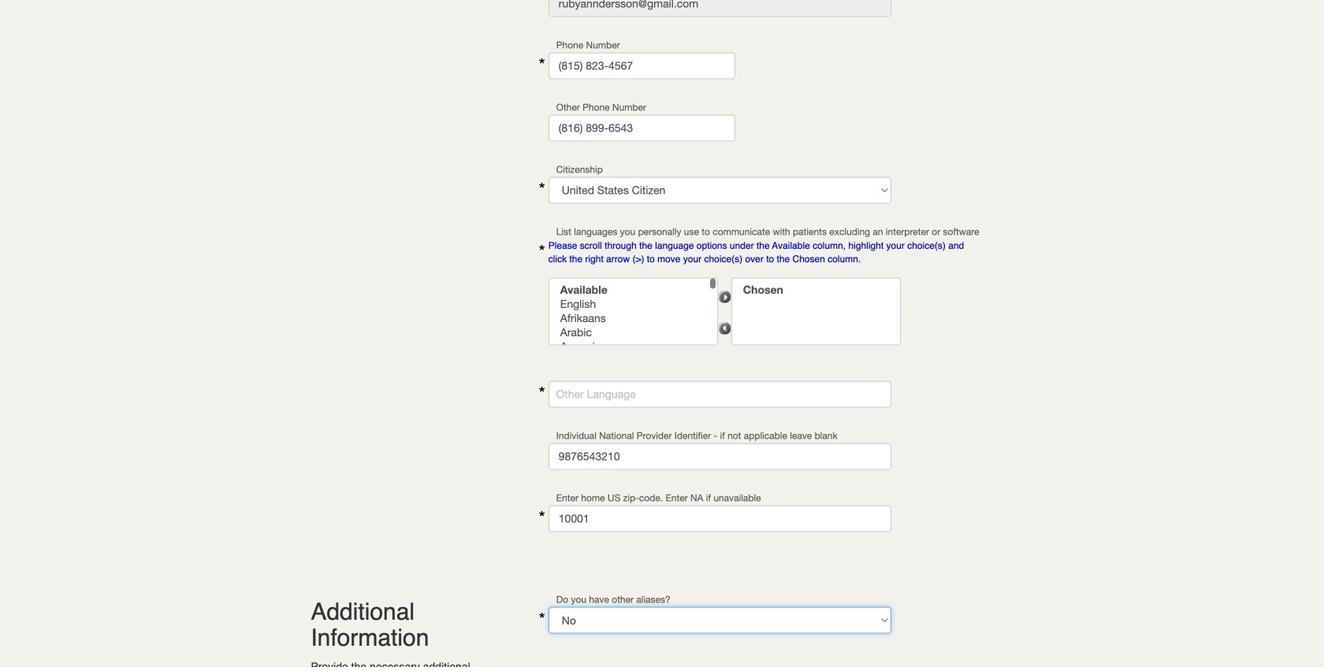 Task type: locate. For each thing, give the bounding box(es) containing it.
None text field
[[548, 114, 735, 141], [548, 381, 891, 408], [548, 506, 891, 532], [548, 114, 735, 141], [548, 381, 891, 408], [548, 506, 891, 532]]

remove image
[[718, 322, 731, 335]]

add image
[[718, 290, 731, 304]]

None text field
[[548, 0, 891, 17], [548, 52, 735, 79], [548, 443, 891, 470], [548, 0, 891, 17], [548, 52, 735, 79], [548, 443, 891, 470]]



Task type: vqa. For each thing, say whether or not it's contained in the screenshot.
supporters on the bottom of page
no



